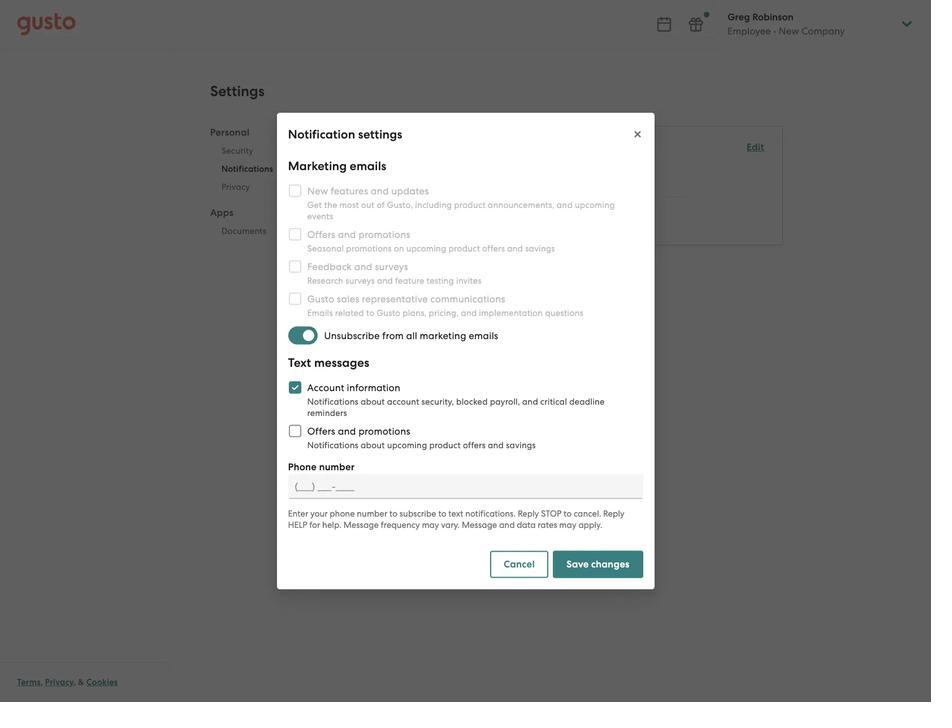 Task type: locate. For each thing, give the bounding box(es) containing it.
about for information
[[361, 397, 385, 407]]

emails
[[350, 159, 387, 173], [371, 163, 401, 175], [335, 178, 364, 189], [469, 330, 499, 341]]

and right pricing, at the left
[[461, 308, 477, 318]]

2 reply from the left
[[604, 509, 625, 519]]

about
[[361, 397, 385, 407], [361, 440, 385, 451]]

reply right cancel.
[[604, 509, 625, 519]]

text inside "notification settings" dialog
[[288, 356, 311, 370]]

0 vertical spatial product
[[454, 200, 486, 210]]

1 horizontal spatial privacy link
[[210, 178, 285, 196]]

blocked
[[457, 397, 488, 407]]

number
[[319, 461, 355, 473], [357, 509, 388, 519]]

0 horizontal spatial reply
[[518, 509, 539, 519]]

marketing emails all emails
[[321, 163, 401, 189]]

1 vertical spatial about
[[361, 440, 385, 451]]

privacy left &
[[45, 678, 74, 688]]

cookies button
[[86, 676, 118, 690]]

offers down notifications about account security, blocked payroll, and critical deadline reminders
[[463, 440, 486, 451]]

and down marketing emails element
[[557, 200, 573, 210]]

seasonal promotions on upcoming product offers and savings
[[307, 244, 555, 254]]

settings
[[210, 83, 265, 100]]

reply up data
[[518, 509, 539, 519]]

offers down get the most out of gusto, including product announcements, and upcoming events
[[482, 244, 505, 254]]

offers
[[482, 244, 505, 254], [463, 440, 486, 451]]

for
[[310, 520, 320, 530]]

message
[[344, 520, 379, 530], [462, 520, 497, 530]]

edit
[[747, 141, 765, 153]]

Offers and promotions checkbox
[[283, 419, 307, 444]]

personal
[[210, 127, 250, 139]]

0 horizontal spatial ,
[[41, 678, 43, 688]]

notifications link
[[210, 160, 285, 178]]

1 horizontal spatial text
[[321, 205, 340, 217]]

reminders
[[307, 408, 347, 418]]

2 message from the left
[[462, 520, 497, 530]]

and
[[557, 200, 573, 210], [507, 244, 523, 254], [377, 276, 393, 286], [461, 308, 477, 318], [523, 397, 538, 407], [338, 426, 356, 437], [488, 440, 504, 451], [499, 520, 515, 530]]

save
[[567, 559, 589, 570]]

marketing for marketing emails all emails
[[321, 163, 369, 175]]

number right the phone
[[319, 461, 355, 473]]

emails related to gusto plans, pricing, and implementation questions
[[307, 308, 584, 318]]

privacy link
[[210, 178, 285, 196], [45, 678, 74, 688]]

upcoming
[[575, 200, 615, 210], [407, 244, 447, 254], [387, 440, 427, 451]]

of
[[377, 200, 385, 210]]

1 vertical spatial messages
[[314, 356, 370, 370]]

0 vertical spatial about
[[361, 397, 385, 407]]

offers and promotions
[[307, 426, 411, 437]]

marketing inside "notification settings" dialog
[[288, 159, 347, 173]]

1 horizontal spatial message
[[462, 520, 497, 530]]

message down notifications.
[[462, 520, 497, 530]]

number inside enter your phone number to subscribe to text notifications. reply stop to cancel. reply help for help. message frequency may vary. message and data rates may apply.
[[357, 509, 388, 519]]

number right phone
[[357, 509, 388, 519]]

announcements,
[[488, 200, 555, 210]]

savings down payroll,
[[506, 440, 536, 451]]

product inside get the most out of gusto, including product announcements, and upcoming events
[[454, 200, 486, 210]]

about down information
[[361, 397, 385, 407]]

and left data
[[499, 520, 515, 530]]

0 horizontal spatial privacy link
[[45, 678, 74, 688]]

Unsubscribe from all marketing emails checkbox
[[288, 323, 324, 348]]

implementation
[[479, 308, 543, 318]]

text up the none
[[321, 205, 340, 217]]

1 vertical spatial savings
[[506, 440, 536, 451]]

promotions down account
[[359, 426, 411, 437]]

1 about from the top
[[361, 397, 385, 407]]

savings down text messages 'element'
[[525, 244, 555, 254]]

messages
[[343, 205, 387, 217], [314, 356, 370, 370]]

and left 'critical' at the bottom right of page
[[523, 397, 538, 407]]

1 horizontal spatial may
[[560, 520, 577, 530]]

marketing emails element
[[321, 163, 765, 197]]

questions
[[545, 308, 584, 318]]

list
[[321, 163, 765, 231]]

phone
[[330, 509, 355, 519]]

cancel
[[504, 559, 535, 570]]

message down phone
[[344, 520, 379, 530]]

product
[[454, 200, 486, 210], [449, 244, 480, 254], [430, 440, 461, 451]]

text
[[321, 205, 340, 217], [288, 356, 311, 370]]

information
[[347, 382, 401, 393]]

privacy link down security link
[[210, 178, 285, 196]]

including
[[415, 200, 452, 210]]

0 horizontal spatial text
[[288, 356, 311, 370]]

terms , privacy , & cookies
[[17, 678, 118, 688]]

account menu element
[[713, 0, 915, 48]]

2 vertical spatial upcoming
[[387, 440, 427, 451]]

messages inside "notification settings" dialog
[[314, 356, 370, 370]]

1 horizontal spatial reply
[[604, 509, 625, 519]]

2 about from the top
[[361, 440, 385, 451]]

0 vertical spatial savings
[[525, 244, 555, 254]]

messages up the "account information"
[[314, 356, 370, 370]]

0 horizontal spatial privacy
[[45, 678, 74, 688]]

help
[[288, 520, 307, 530]]

notifications up marketing emails
[[321, 141, 394, 156]]

reply
[[518, 509, 539, 519], [604, 509, 625, 519]]

1 vertical spatial privacy link
[[45, 678, 74, 688]]

get
[[307, 200, 322, 210]]

1 vertical spatial number
[[357, 509, 388, 519]]

0 horizontal spatial message
[[344, 520, 379, 530]]

1 horizontal spatial number
[[357, 509, 388, 519]]

may down stop
[[560, 520, 577, 530]]

messages up the none
[[343, 205, 387, 217]]

0 horizontal spatial may
[[422, 520, 439, 530]]

may
[[422, 520, 439, 530], [560, 520, 577, 530]]

account
[[307, 382, 345, 393]]

0 vertical spatial privacy
[[222, 182, 250, 192]]

0 vertical spatial upcoming
[[575, 200, 615, 210]]

,
[[41, 678, 43, 688], [74, 678, 76, 688]]

group
[[210, 126, 285, 244]]

text up account information option
[[288, 356, 311, 370]]

product up invites
[[449, 244, 480, 254]]

edit link
[[747, 141, 765, 153]]

notifications down offers
[[307, 440, 359, 451]]

home image
[[17, 13, 76, 35]]

1 may from the left
[[422, 520, 439, 530]]

to right stop
[[564, 509, 572, 519]]

messages inside the text messages none
[[343, 205, 387, 217]]

0 vertical spatial text
[[321, 205, 340, 217]]

marketing inside marketing emails all emails
[[321, 163, 369, 175]]

and right offers
[[338, 426, 356, 437]]

promotions
[[346, 244, 392, 254], [359, 426, 411, 437]]

promotions left on
[[346, 244, 392, 254]]

out
[[361, 200, 375, 210]]

messages for text messages none
[[343, 205, 387, 217]]

0 vertical spatial privacy link
[[210, 178, 285, 196]]

marketing
[[288, 159, 347, 173], [321, 163, 369, 175]]

gusto navigation element
[[0, 49, 169, 94]]

1 vertical spatial text
[[288, 356, 311, 370]]

savings
[[525, 244, 555, 254], [506, 440, 536, 451]]

0 vertical spatial offers
[[482, 244, 505, 254]]

1 horizontal spatial privacy
[[222, 182, 250, 192]]

about down offers and promotions
[[361, 440, 385, 451]]

1 horizontal spatial ,
[[74, 678, 76, 688]]

product right including
[[454, 200, 486, 210]]

0 vertical spatial number
[[319, 461, 355, 473]]

and down payroll,
[[488, 440, 504, 451]]

and left feature at left top
[[377, 276, 393, 286]]

2 may from the left
[[560, 520, 577, 530]]

privacy down notifications link
[[222, 182, 250, 192]]

cancel.
[[574, 509, 602, 519]]

about inside notifications about account security, blocked payroll, and critical deadline reminders
[[361, 397, 385, 407]]

text inside the text messages none
[[321, 205, 340, 217]]

may down subscribe
[[422, 520, 439, 530]]

text for text messages
[[288, 356, 311, 370]]

notification
[[288, 127, 355, 142]]

get the most out of gusto, including product announcements, and upcoming events
[[307, 200, 615, 221]]

notifications
[[321, 141, 394, 156], [222, 164, 273, 174], [307, 397, 359, 407], [307, 440, 359, 451]]

notifications up reminders
[[307, 397, 359, 407]]

product down notifications about account security, blocked payroll, and critical deadline reminders
[[430, 440, 461, 451]]

help.
[[322, 520, 342, 530]]

to
[[366, 308, 375, 318], [390, 509, 398, 519], [439, 509, 447, 519], [564, 509, 572, 519]]

privacy
[[222, 182, 250, 192], [45, 678, 74, 688]]

frequency
[[381, 520, 420, 530]]

0 vertical spatial messages
[[343, 205, 387, 217]]

privacy link left &
[[45, 678, 74, 688]]



Task type: describe. For each thing, give the bounding box(es) containing it.
save changes
[[567, 559, 630, 570]]

account information
[[307, 382, 401, 393]]

1 vertical spatial upcoming
[[407, 244, 447, 254]]

apply.
[[579, 520, 603, 530]]

most
[[340, 200, 359, 210]]

1 message from the left
[[344, 520, 379, 530]]

settings
[[358, 127, 403, 142]]

documents
[[222, 226, 267, 236]]

cookies
[[86, 678, 118, 688]]

phone number
[[288, 461, 355, 473]]

security link
[[210, 142, 285, 160]]

offers
[[307, 426, 336, 437]]

rates
[[538, 520, 558, 530]]

events
[[307, 211, 333, 221]]

marketing for marketing emails
[[288, 159, 347, 173]]

1 vertical spatial offers
[[463, 440, 486, 451]]

notifications inside 'group'
[[321, 141, 394, 156]]

changes
[[592, 559, 630, 570]]

list containing marketing emails
[[321, 163, 765, 231]]

notifications about account security, blocked payroll, and critical deadline reminders
[[307, 397, 605, 418]]

research
[[307, 276, 344, 286]]

0 horizontal spatial number
[[319, 461, 355, 473]]

from
[[383, 330, 404, 341]]

stop
[[541, 509, 562, 519]]

1 vertical spatial product
[[449, 244, 480, 254]]

documents link
[[210, 222, 285, 240]]

testing
[[427, 276, 454, 286]]

plans,
[[403, 308, 427, 318]]

related
[[335, 308, 364, 318]]

1 vertical spatial promotions
[[359, 426, 411, 437]]

to left text
[[439, 509, 447, 519]]

terms link
[[17, 678, 41, 688]]

gusto,
[[387, 200, 413, 210]]

subscribe
[[400, 509, 437, 519]]

surveys
[[346, 276, 375, 286]]

to left gusto
[[366, 308, 375, 318]]

1 , from the left
[[41, 678, 43, 688]]

text messages element
[[321, 204, 765, 231]]

deadline
[[570, 397, 605, 407]]

enter
[[288, 509, 308, 519]]

notifications down security link
[[222, 164, 273, 174]]

about for and
[[361, 440, 385, 451]]

security
[[222, 146, 254, 156]]

notifications.
[[466, 509, 516, 519]]

account
[[387, 397, 420, 407]]

text messages
[[288, 356, 370, 370]]

text for text messages none
[[321, 205, 340, 217]]

Account information checkbox
[[283, 375, 307, 400]]

on
[[394, 244, 404, 254]]

unsubscribe from all marketing emails
[[324, 330, 499, 341]]

1 vertical spatial privacy
[[45, 678, 74, 688]]

research surveys and feature testing invites
[[307, 276, 482, 286]]

vary.
[[441, 520, 460, 530]]

security,
[[422, 397, 454, 407]]

marketing emails
[[288, 159, 387, 173]]

1 reply from the left
[[518, 509, 539, 519]]

and inside get the most out of gusto, including product announcements, and upcoming events
[[557, 200, 573, 210]]

critical
[[541, 397, 567, 407]]

none
[[321, 219, 346, 230]]

your
[[311, 509, 328, 519]]

0 vertical spatial promotions
[[346, 244, 392, 254]]

enter your phone number to subscribe to text notifications. reply stop to cancel. reply help for help. message frequency may vary. message and data rates may apply.
[[288, 509, 625, 530]]

all
[[406, 330, 418, 341]]

notification settings dialog
[[277, 113, 655, 590]]

the
[[324, 200, 337, 210]]

gusto
[[377, 308, 401, 318]]

Phone number text field
[[288, 474, 643, 499]]

2 vertical spatial product
[[430, 440, 461, 451]]

payroll,
[[490, 397, 520, 407]]

notifications about upcoming product offers and savings
[[307, 440, 536, 451]]

to up frequency
[[390, 509, 398, 519]]

pricing,
[[429, 308, 459, 318]]

notifications inside notifications about account security, blocked payroll, and critical deadline reminders
[[307, 397, 359, 407]]

text
[[449, 509, 464, 519]]

phone
[[288, 461, 317, 473]]

notification settings
[[288, 127, 403, 142]]

feature
[[395, 276, 425, 286]]

&
[[78, 678, 84, 688]]

text messages none
[[321, 205, 387, 230]]

invites
[[456, 276, 482, 286]]

and down text messages 'element'
[[507, 244, 523, 254]]

group containing personal
[[210, 126, 285, 244]]

messages for text messages
[[314, 356, 370, 370]]

cancel button
[[490, 551, 549, 578]]

apps
[[210, 207, 234, 219]]

seasonal
[[307, 244, 344, 254]]

data
[[517, 520, 536, 530]]

unsubscribe
[[324, 330, 380, 341]]

upcoming inside get the most out of gusto, including product announcements, and upcoming events
[[575, 200, 615, 210]]

emails
[[307, 308, 333, 318]]

and inside enter your phone number to subscribe to text notifications. reply stop to cancel. reply help for help. message frequency may vary. message and data rates may apply.
[[499, 520, 515, 530]]

terms
[[17, 678, 41, 688]]

marketing
[[420, 330, 467, 341]]

save changes button
[[553, 551, 643, 578]]

and inside notifications about account security, blocked payroll, and critical deadline reminders
[[523, 397, 538, 407]]

notifications group
[[321, 140, 765, 231]]

2 , from the left
[[74, 678, 76, 688]]

all
[[321, 178, 333, 189]]



Task type: vqa. For each thing, say whether or not it's contained in the screenshot.
Marketing emails element
yes



